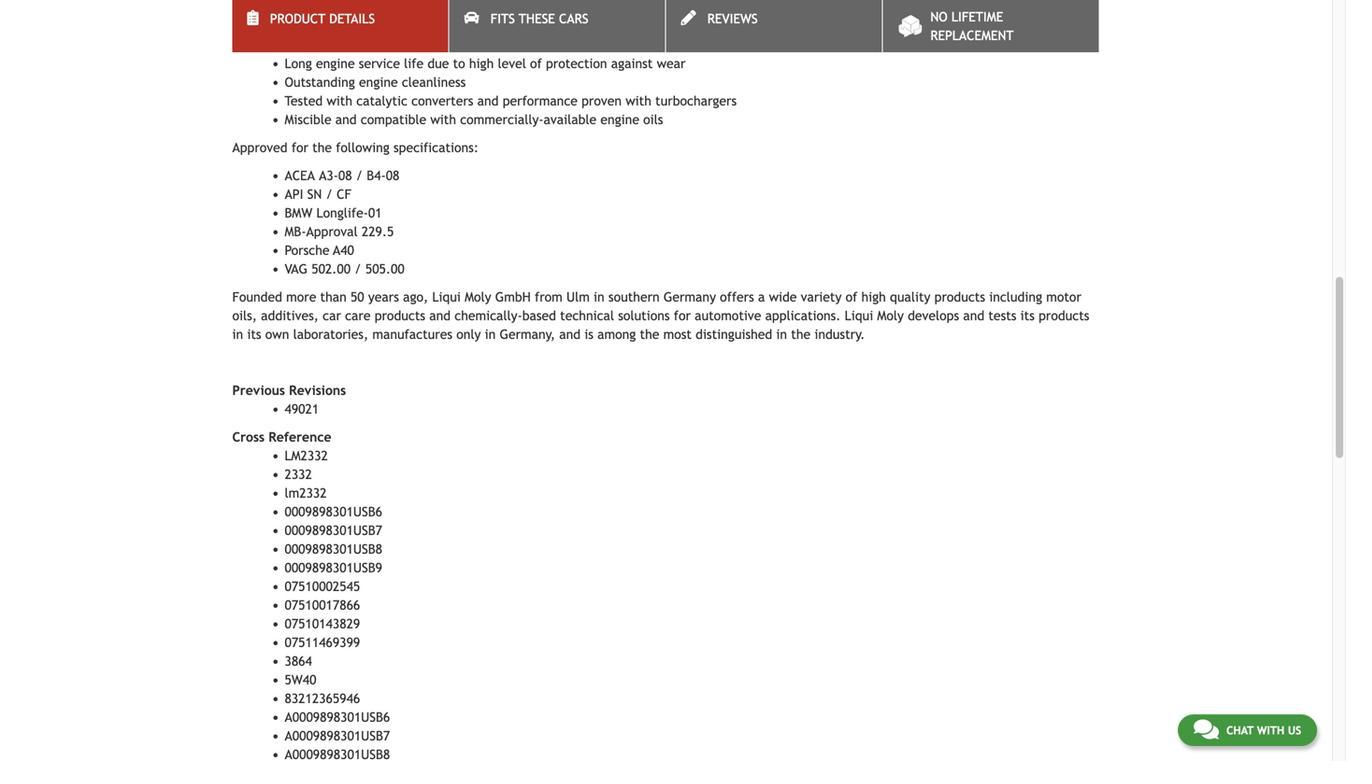 Task type: describe. For each thing, give the bounding box(es) containing it.
emission
[[480, 38, 530, 53]]

us
[[1288, 724, 1301, 738]]

cars
[[559, 11, 589, 26]]

with up oils
[[626, 94, 651, 109]]

following
[[336, 140, 390, 155]]

49021
[[285, 402, 319, 417]]

additives,
[[261, 309, 319, 324]]

ageing
[[375, 19, 413, 34]]

distinguished
[[696, 327, 772, 342]]

approved for the following specifications:
[[232, 140, 479, 155]]

0 vertical spatial /
[[326, 187, 333, 202]]

in right ulm
[[594, 290, 605, 305]]

and left is
[[559, 327, 581, 342]]

fits these cars
[[491, 11, 589, 26]]

industry.
[[815, 327, 865, 342]]

and down lubrication on the left of page
[[350, 19, 371, 34]]

germany,
[[500, 327, 555, 342]]

these
[[519, 11, 555, 26]]

more
[[286, 290, 316, 305]]

50
[[351, 290, 364, 305]]

than
[[320, 290, 347, 305]]

comments image
[[1194, 719, 1219, 741]]

level
[[498, 56, 526, 71]]

83212365946
[[285, 692, 360, 707]]

temperatures
[[537, 0, 617, 15]]

approval
[[306, 225, 358, 239]]

07511469399
[[285, 636, 360, 651]]

gmbh
[[495, 290, 531, 305]]

low
[[513, 0, 533, 15]]

protection
[[546, 56, 607, 71]]

0 vertical spatial for
[[291, 140, 308, 155]]

applications.
[[765, 309, 841, 324]]

among
[[597, 327, 636, 342]]

mb-
[[285, 225, 306, 239]]

0 horizontal spatial its
[[247, 327, 261, 342]]

of inside high lubrication reliability at high and low temperatures high shear and ageing stability saves fuel and reduces pollutant emission long engine service life due to high level of protection against wear outstanding engine cleanliness tested with catalytic converters and performance proven with turbochargers miscible and compatible with commercially-available engine oils
[[530, 56, 542, 71]]

life
[[404, 56, 424, 71]]

with left us
[[1257, 724, 1285, 738]]

commercially-
[[460, 112, 544, 127]]

years
[[368, 290, 399, 305]]

1 high from the top
[[285, 0, 311, 15]]

cross
[[232, 430, 265, 445]]

cross reference
[[232, 430, 331, 445]]

chemically-
[[455, 309, 522, 324]]

a0009898301usb7
[[285, 729, 390, 744]]

in down the oils,
[[232, 327, 243, 342]]

08 / b4-
[[338, 168, 386, 183]]

0 vertical spatial moly
[[465, 290, 491, 305]]

develops
[[908, 309, 959, 324]]

founded
[[232, 290, 282, 305]]

2 horizontal spatial the
[[791, 327, 811, 342]]

based
[[522, 309, 556, 324]]

to
[[453, 56, 465, 71]]

against
[[611, 56, 653, 71]]

product
[[270, 11, 325, 26]]

and up commercially-
[[477, 94, 499, 109]]

1 horizontal spatial engine
[[359, 75, 398, 90]]

0009898301usb6
[[285, 505, 382, 520]]

germany
[[664, 290, 716, 305]]

2 vertical spatial engine
[[600, 112, 639, 127]]

most
[[663, 327, 692, 342]]

compatible
[[361, 112, 426, 127]]

catalytic
[[356, 94, 408, 109]]

cf
[[337, 187, 351, 202]]

revisions
[[289, 383, 346, 398]]

including
[[989, 290, 1042, 305]]

details
[[329, 11, 375, 26]]

and left tests
[[963, 309, 985, 324]]

a40
[[333, 243, 354, 258]]

fits
[[491, 11, 515, 26]]

solutions
[[618, 309, 670, 324]]

product details
[[270, 11, 375, 26]]

reference
[[269, 430, 331, 445]]

1 vertical spatial high
[[469, 56, 494, 71]]

2 high from the top
[[285, 19, 311, 34]]

automotive
[[695, 309, 761, 324]]

fuel
[[321, 38, 344, 53]]

fits these cars link
[[449, 0, 665, 52]]

bmw
[[285, 206, 312, 221]]

saves
[[285, 38, 317, 53]]

wear
[[657, 56, 686, 71]]

07510002545
[[285, 580, 360, 595]]

southern
[[608, 290, 660, 305]]

car
[[323, 309, 341, 324]]

07510017866
[[285, 598, 360, 613]]

motor
[[1046, 290, 1081, 305]]

pollutant
[[422, 38, 476, 53]]

high lubrication reliability at high and low temperatures high shear and ageing stability saves fuel and reduces pollutant emission long engine service life due to high level of protection against wear outstanding engine cleanliness tested with catalytic converters and performance proven with turbochargers miscible and compatible with commercially-available engine oils
[[285, 0, 737, 127]]

reviews link
[[666, 0, 882, 52]]

0 vertical spatial its
[[1021, 309, 1035, 324]]



Task type: locate. For each thing, give the bounding box(es) containing it.
0 horizontal spatial /
[[326, 187, 333, 202]]

a
[[758, 290, 765, 305]]

505.00
[[365, 262, 405, 277]]

a0009898301usb6
[[285, 711, 390, 726]]

and right fuel at the top
[[348, 38, 369, 53]]

the
[[312, 140, 332, 155], [640, 327, 659, 342], [791, 327, 811, 342]]

high up liqui
[[861, 290, 886, 305]]

performance
[[503, 94, 578, 109]]

its down the oils,
[[247, 327, 261, 342]]

engine down fuel at the top
[[316, 56, 355, 71]]

no lifetime replacement
[[930, 9, 1014, 43]]

with down converters
[[430, 112, 456, 127]]

for
[[291, 140, 308, 155], [674, 309, 691, 324]]

01
[[368, 206, 382, 221]]

2 horizontal spatial products
[[1039, 309, 1089, 324]]

from
[[535, 290, 563, 305]]

moly up chemically-
[[465, 290, 491, 305]]

1 horizontal spatial of
[[846, 290, 857, 305]]

502.00
[[312, 262, 351, 277]]

replacement
[[930, 28, 1014, 43]]

1 vertical spatial of
[[846, 290, 857, 305]]

0 horizontal spatial moly
[[465, 290, 491, 305]]

products
[[934, 290, 985, 305], [375, 309, 425, 324], [1039, 309, 1089, 324]]

and down ago, liqui
[[429, 309, 451, 324]]

08
[[386, 168, 400, 183]]

high right at
[[459, 0, 484, 15]]

0 horizontal spatial for
[[291, 140, 308, 155]]

1 horizontal spatial /
[[355, 262, 361, 277]]

and
[[488, 0, 509, 15], [350, 19, 371, 34], [348, 38, 369, 53], [477, 94, 499, 109], [335, 112, 357, 127], [429, 309, 451, 324], [963, 309, 985, 324], [559, 327, 581, 342]]

of right level
[[530, 56, 542, 71]]

lm2332
[[285, 486, 327, 501]]

variety
[[801, 290, 842, 305]]

no
[[930, 9, 948, 24]]

its
[[1021, 309, 1035, 324], [247, 327, 261, 342]]

of inside founded more than 50 years ago, liqui moly gmbh from ulm in southern germany offers a wide variety of high quality products including motor oils, additives, car care products and chemically-based technical solutions for automotive applications. liqui moly develops and tests its products in its own laboratories, manufactures only in germany, and is among the most distinguished in the industry.
[[846, 290, 857, 305]]

in down chemically-
[[485, 327, 496, 342]]

0009898301usb7
[[285, 524, 382, 539]]

the down applications.
[[791, 327, 811, 342]]

vag
[[285, 262, 308, 277]]

0 vertical spatial of
[[530, 56, 542, 71]]

the up acea a3-
[[312, 140, 332, 155]]

lm2332
[[285, 449, 328, 464]]

products up develops
[[934, 290, 985, 305]]

oils
[[643, 112, 663, 127]]

1 vertical spatial moly
[[877, 309, 904, 324]]

2 vertical spatial high
[[861, 290, 886, 305]]

1 horizontal spatial moly
[[877, 309, 904, 324]]

oils,
[[232, 309, 257, 324]]

with down outstanding
[[327, 94, 352, 109]]

229.5
[[362, 225, 394, 239]]

1 vertical spatial engine
[[359, 75, 398, 90]]

engine down service
[[359, 75, 398, 90]]

outstanding
[[285, 75, 355, 90]]

1 vertical spatial its
[[247, 327, 261, 342]]

moly
[[465, 290, 491, 305], [877, 309, 904, 324]]

long
[[285, 56, 312, 71]]

its down including at the top of page
[[1021, 309, 1035, 324]]

1 vertical spatial /
[[355, 262, 361, 277]]

high right to at top
[[469, 56, 494, 71]]

technical
[[560, 309, 614, 324]]

available
[[544, 112, 597, 127]]

in
[[594, 290, 605, 305], [232, 327, 243, 342], [485, 327, 496, 342], [776, 327, 787, 342]]

previous
[[232, 383, 285, 398]]

reviews
[[707, 11, 758, 26]]

service
[[359, 56, 400, 71]]

converters
[[411, 94, 473, 109]]

for inside founded more than 50 years ago, liqui moly gmbh from ulm in southern germany offers a wide variety of high quality products including motor oils, additives, car care products and chemically-based technical solutions for automotive applications. liqui moly develops and tests its products in its own laboratories, manufactures only in germany, and is among the most distinguished in the industry.
[[674, 309, 691, 324]]

/ right 502.00
[[355, 262, 361, 277]]

and up approved for the following specifications:
[[335, 112, 357, 127]]

products up manufactures
[[375, 309, 425, 324]]

products down the "motor"
[[1039, 309, 1089, 324]]

and left low
[[488, 0, 509, 15]]

cleanliness
[[402, 75, 466, 90]]

moly down quality
[[877, 309, 904, 324]]

0 vertical spatial high
[[285, 0, 311, 15]]

acea a3-08 / b4-08 api sn / cf bmw longlife-01 mb-approval 229.5 porsche a40 vag 502.00 / 505.00
[[285, 168, 405, 277]]

specifications:
[[394, 140, 479, 155]]

proven
[[582, 94, 622, 109]]

engine
[[316, 56, 355, 71], [359, 75, 398, 90], [600, 112, 639, 127]]

tested
[[285, 94, 323, 109]]

0 vertical spatial high
[[459, 0, 484, 15]]

shear
[[315, 19, 346, 34]]

the down solutions
[[640, 327, 659, 342]]

0009898301usb9
[[285, 561, 382, 576]]

engine down "proven"
[[600, 112, 639, 127]]

lubrication
[[315, 0, 378, 15]]

0 vertical spatial engine
[[316, 56, 355, 71]]

3864
[[285, 655, 312, 669]]

approved
[[232, 140, 288, 155]]

lm2332 2332 lm2332 0009898301usb6 0009898301usb7 0009898301usb8 0009898301usb9 07510002545 07510017866 07510143829 07511469399 3864 5w40 83212365946 a0009898301usb6 a0009898301usb7
[[285, 449, 390, 744]]

porsche
[[285, 243, 330, 258]]

only
[[456, 327, 481, 342]]

high inside founded more than 50 years ago, liqui moly gmbh from ulm in southern germany offers a wide variety of high quality products including motor oils, additives, car care products and chemically-based technical solutions for automotive applications. liqui moly develops and tests its products in its own laboratories, manufactures only in germany, and is among the most distinguished in the industry.
[[861, 290, 886, 305]]

liqui
[[845, 309, 873, 324]]

2 horizontal spatial engine
[[600, 112, 639, 127]]

1 horizontal spatial its
[[1021, 309, 1035, 324]]

turbochargers
[[655, 94, 737, 109]]

for up "most" on the top
[[674, 309, 691, 324]]

0 horizontal spatial the
[[312, 140, 332, 155]]

sn
[[307, 187, 322, 202]]

1 vertical spatial high
[[285, 19, 311, 34]]

0 horizontal spatial engine
[[316, 56, 355, 71]]

chat with us link
[[1178, 715, 1317, 747]]

1 vertical spatial for
[[674, 309, 691, 324]]

lifetime
[[952, 9, 1003, 24]]

/
[[326, 187, 333, 202], [355, 262, 361, 277]]

laboratories,
[[293, 327, 368, 342]]

of up liqui
[[846, 290, 857, 305]]

high
[[285, 0, 311, 15], [285, 19, 311, 34]]

for down the miscible at left
[[291, 140, 308, 155]]

1 horizontal spatial the
[[640, 327, 659, 342]]

longlife-
[[316, 206, 368, 221]]

5w40
[[285, 673, 316, 688]]

07510143829
[[285, 617, 360, 632]]

1 horizontal spatial products
[[934, 290, 985, 305]]

in down applications.
[[776, 327, 787, 342]]

/ right sn at the top left
[[326, 187, 333, 202]]

ago, liqui
[[403, 290, 461, 305]]

1 horizontal spatial for
[[674, 309, 691, 324]]

at
[[443, 0, 455, 15]]

previous revisions 49021
[[232, 383, 346, 417]]

0 horizontal spatial of
[[530, 56, 542, 71]]

no lifetime replacement link
[[883, 0, 1099, 52]]

0 horizontal spatial products
[[375, 309, 425, 324]]

offers
[[720, 290, 754, 305]]



Task type: vqa. For each thing, say whether or not it's contained in the screenshot.
third add from the bottom of the page
no



